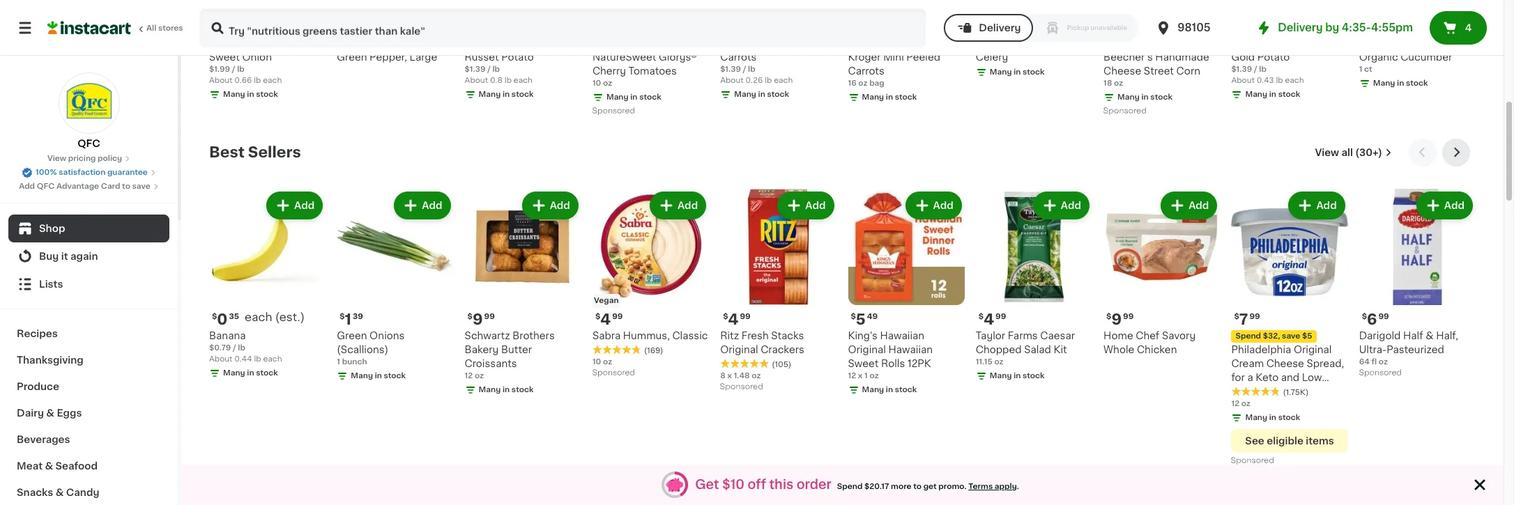 Task type: locate. For each thing, give the bounding box(es) containing it.
1 horizontal spatial original
[[848, 345, 886, 355]]

99 up fresh
[[740, 313, 751, 321]]

2 $ 9 99 from the left
[[1107, 313, 1134, 327]]

0 vertical spatial 10
[[593, 80, 601, 87]]

and
[[1281, 373, 1300, 383]]

save left $5 at the right bottom
[[1282, 333, 1301, 340]]

sponsored badge image down fl at the right bottom of the page
[[1359, 369, 1401, 377]]

99 up home
[[1123, 313, 1134, 321]]

0 horizontal spatial $ 4 99
[[595, 313, 623, 327]]

0 horizontal spatial view
[[47, 155, 66, 162]]

2 10 from the top
[[593, 359, 601, 366]]

lb right 0.44
[[254, 356, 261, 363]]

x inside king's hawaiian original hawaiian sweet rolls 12pk 12 x 1 oz
[[858, 373, 863, 380]]

/ inside sweet onion $1.99 / lb about 0.66 lb each
[[232, 66, 235, 73]]

1 inside organic cucumber 1 ct
[[1359, 66, 1363, 73]]

0 horizontal spatial potato
[[501, 52, 534, 62]]

1 horizontal spatial $ 9 99
[[1107, 313, 1134, 327]]

x down king's
[[858, 373, 863, 380]]

2 $ 1 39 from the top
[[340, 313, 363, 327]]

all
[[1342, 148, 1353, 158]]

/ for russet
[[487, 66, 491, 73]]

$ left 31
[[212, 34, 217, 42]]

original down $5 at the right bottom
[[1294, 345, 1332, 355]]

& for candy
[[56, 488, 64, 498]]

in down 0.44
[[247, 370, 254, 377]]

0.8
[[490, 77, 503, 85]]

2 $1.39 from the left
[[1232, 66, 1252, 73]]

many down 12 oz
[[1245, 414, 1268, 422]]

0 horizontal spatial $0.35 each (estimated) element
[[209, 311, 326, 329]]

/ inside gold potato $1.39 / lb about 0.43 lb each
[[1254, 66, 1258, 73]]

0 vertical spatial cheese
[[1104, 66, 1142, 76]]

save inside 'item carousel' region
[[1282, 333, 1301, 340]]

$ inside $ 5 49
[[851, 313, 856, 321]]

1 vertical spatial $ 1 39
[[340, 313, 363, 327]]

$ 4 99 for sabra hummus, classic
[[595, 313, 623, 327]]

$ for sabra hummus, classic
[[595, 313, 600, 321]]

1 horizontal spatial $0.35 each (estimated) element
[[720, 32, 837, 50]]

$1.39 inside "russet potato $1.39 / lb about 0.8 lb each"
[[465, 66, 486, 73]]

1 horizontal spatial 12
[[848, 373, 856, 380]]

0 horizontal spatial sweet
[[209, 52, 240, 62]]

$1.11 each (estimated) element
[[465, 32, 581, 50]]

(est.) inside $1.31 each (estimated) element
[[269, 33, 299, 44]]

many down 0.26
[[734, 91, 756, 99]]

1 $ 9 99 from the left
[[468, 313, 495, 327]]

1 vertical spatial 39
[[353, 313, 363, 321]]

1 potato from the left
[[501, 52, 534, 62]]

hawaiian up rolls
[[880, 331, 925, 341]]

$ inside the $ 1 31
[[212, 34, 217, 42]]

1 $ 4 99 from the left
[[595, 313, 623, 327]]

12 down the carb
[[1232, 400, 1240, 408]]

green pepper, large
[[337, 52, 437, 62]]

fresh
[[742, 331, 769, 341]]

mini
[[884, 52, 904, 62]]

$ for beecher's handmade cheese street corn
[[1107, 34, 1112, 42]]

1 add button from the left
[[268, 193, 322, 218]]

stacks
[[771, 331, 804, 341]]

$ 6 99
[[1362, 313, 1389, 327]]

59
[[1375, 34, 1385, 42]]

$ 1 39 up the green pepper, large on the left of the page
[[340, 34, 363, 48]]

in down 0.43
[[1269, 91, 1277, 99]]

0 horizontal spatial 0
[[217, 313, 228, 327]]

qfc inside "link"
[[37, 183, 55, 190]]

view for view all (30+)
[[1315, 148, 1339, 158]]

stock down organic cucumber 1 ct
[[1406, 80, 1428, 87]]

product group containing 6
[[1359, 189, 1476, 381]]

$ 1 39 for green onions (scallions)
[[340, 313, 363, 327]]

99 inside $ 7 99
[[1250, 313, 1260, 321]]

kit
[[1054, 345, 1067, 355]]

cheese inside beecher's handmade cheese street corn 18 oz
[[1104, 66, 1142, 76]]

save inside "link"
[[132, 183, 150, 190]]

/
[[232, 66, 235, 73], [487, 66, 491, 73], [1254, 66, 1258, 73], [743, 66, 746, 73], [233, 345, 236, 352]]

each (est.) inside $0.35 each (estimated) element
[[245, 312, 305, 323]]

about inside "russet potato $1.39 / lb about 0.8 lb each"
[[465, 77, 488, 85]]

large
[[410, 52, 437, 62]]

0 vertical spatial hawaiian
[[880, 331, 925, 341]]

99 for taylor farms caesar chopped salad kit
[[996, 313, 1006, 321]]

1 horizontal spatial 0
[[728, 34, 739, 48]]

0 left the 35
[[217, 313, 228, 327]]

gold
[[1232, 52, 1255, 62]]

many in stock down bunch
[[351, 373, 406, 380]]

None search field
[[199, 8, 926, 47]]

product group containing 0
[[209, 189, 326, 382]]

philadelphia original cream cheese spread, for a keto and low carb lifestyle
[[1232, 345, 1344, 397]]

$1.39 inside the 'carrots $1.39 / lb about 0.26 lb each'
[[720, 66, 741, 73]]

1 green from the top
[[337, 52, 367, 62]]

product group containing 7
[[1232, 189, 1348, 469]]

99 right 17
[[1128, 34, 1139, 42]]

delivery for delivery by 4:35-4:55pm
[[1278, 22, 1323, 33]]

dairy & eggs link
[[8, 400, 169, 427]]

$ 4 99 for ritz fresh stacks original crackers
[[723, 313, 751, 327]]

qfc link
[[58, 73, 120, 151]]

carrots inside 1 kroger mini peeled carrots 16 oz bag
[[848, 66, 885, 76]]

schwartz brothers bakery butter croissants 12 oz
[[465, 331, 555, 380]]

each right 0.44
[[263, 356, 282, 363]]

& inside darigold half & half, ultra-pasteurized 64 fl oz
[[1426, 331, 1434, 341]]

product group
[[593, 0, 709, 119], [1104, 0, 1220, 119], [209, 189, 326, 382], [337, 189, 454, 385], [465, 189, 581, 399], [593, 189, 709, 381], [720, 189, 837, 395], [848, 189, 965, 399], [976, 189, 1093, 385], [1104, 189, 1220, 357], [1232, 189, 1348, 469], [1359, 189, 1476, 381]]

99 inside $ 1 99 /lb
[[992, 34, 1002, 42]]

2 potato from the left
[[1258, 52, 1290, 62]]

(est.) up onion at the top of page
[[269, 33, 299, 44]]

each down onion at the top of page
[[263, 77, 282, 85]]

oz right '16'
[[858, 80, 868, 87]]

2 horizontal spatial 0
[[1239, 34, 1250, 48]]

in
[[1014, 69, 1021, 76], [1397, 80, 1404, 87], [247, 91, 254, 99], [503, 91, 510, 99], [1269, 91, 1277, 99], [758, 91, 765, 99], [630, 94, 638, 101], [886, 94, 893, 101], [1142, 94, 1149, 101], [247, 370, 254, 377], [375, 373, 382, 380], [1014, 373, 1021, 380], [503, 386, 510, 394], [886, 386, 893, 394], [1269, 414, 1277, 422]]

$ 4 99
[[595, 313, 623, 327], [979, 313, 1006, 327], [723, 313, 751, 327]]

stock
[[1023, 69, 1045, 76], [1406, 80, 1428, 87], [256, 91, 278, 99], [512, 91, 534, 99], [1278, 91, 1300, 99], [767, 91, 789, 99], [639, 94, 661, 101], [895, 94, 917, 101], [1151, 94, 1173, 101], [256, 370, 278, 377], [384, 373, 406, 380], [1023, 373, 1045, 380], [512, 386, 534, 394], [895, 386, 917, 394], [1278, 414, 1300, 422]]

about inside gold potato $1.39 / lb about 0.43 lb each
[[1232, 77, 1255, 85]]

green inside "green onions (scallions) 1 bunch"
[[337, 331, 367, 341]]

vegan
[[594, 297, 619, 305]]

35
[[229, 313, 239, 321]]

$
[[212, 34, 217, 42], [340, 34, 345, 42], [979, 34, 984, 42], [1107, 34, 1112, 42], [212, 313, 217, 321], [340, 313, 345, 321], [468, 313, 473, 321], [595, 313, 600, 321], [851, 313, 856, 321], [979, 313, 984, 321], [1107, 313, 1112, 321], [1234, 313, 1239, 321], [723, 313, 728, 321], [1362, 313, 1367, 321]]

1 horizontal spatial x
[[858, 373, 863, 380]]

1 horizontal spatial cheese
[[1267, 359, 1304, 369]]

& left eggs on the left bottom
[[46, 409, 54, 418]]

to inside get $10 off this order spend $20.17 more to get promo. terms apply .
[[913, 483, 922, 490]]

1 vertical spatial each (est.)
[[245, 312, 305, 323]]

9 add button from the left
[[1290, 193, 1344, 218]]

0 horizontal spatial 9
[[473, 313, 483, 327]]

product group containing 3
[[593, 0, 709, 119]]

spend inside product group
[[1236, 333, 1261, 340]]

many down beecher's handmade cheese street corn 18 oz
[[1118, 94, 1140, 101]]

$ up schwartz
[[468, 313, 473, 321]]

about inside sweet onion $1.99 / lb about 0.66 lb each
[[209, 77, 233, 85]]

$ up philadelphia
[[1234, 313, 1239, 321]]

9 up home
[[1112, 313, 1122, 327]]

1 up the russet
[[473, 34, 479, 48]]

1 vertical spatial spend
[[837, 483, 863, 490]]

many down organic cucumber 1 ct
[[1373, 80, 1395, 87]]

sponsored badge image down cherry
[[593, 107, 635, 115]]

$ 9 99 for home chef savory whole chicken
[[1107, 313, 1134, 327]]

2 horizontal spatial $ 4 99
[[979, 313, 1006, 327]]

0 vertical spatial each (est.)
[[239, 33, 299, 44]]

2 green from the top
[[337, 331, 367, 341]]

original down king's
[[848, 345, 886, 355]]

(est.)
[[269, 33, 299, 44], [1298, 33, 1328, 44], [275, 312, 305, 323]]

0 horizontal spatial original
[[720, 345, 758, 355]]

view inside popup button
[[1315, 148, 1339, 158]]

0 horizontal spatial spend
[[837, 483, 863, 490]]

1 up kroger
[[856, 34, 862, 48]]

stores
[[158, 24, 183, 32]]

1 horizontal spatial save
[[1282, 333, 1301, 340]]

2 9 from the left
[[1112, 313, 1122, 327]]

0 vertical spatial qfc
[[78, 139, 100, 149]]

1 horizontal spatial sweet
[[848, 359, 879, 369]]

thanksgiving
[[17, 356, 84, 365]]

x right '8'
[[727, 373, 732, 380]]

64
[[1359, 359, 1370, 366]]

each right the 35
[[245, 312, 272, 323]]

croissants
[[465, 359, 517, 369]]

9
[[473, 313, 483, 327], [1112, 313, 1122, 327]]

$ inside $ 7 99
[[1234, 313, 1239, 321]]

naturesweet
[[593, 52, 656, 62]]

$ up taylor
[[979, 313, 984, 321]]

0 inside 0 60 each (est.)
[[1239, 34, 1250, 48]]

1 up celery
[[984, 34, 990, 48]]

3 add button from the left
[[523, 193, 577, 218]]

3 $ 4 99 from the left
[[723, 313, 751, 327]]

2 $ 4 99 from the left
[[979, 313, 1006, 327]]

oz right fl at the right bottom of the page
[[1379, 359, 1388, 366]]

about for sweet
[[209, 77, 233, 85]]

again
[[70, 252, 98, 261]]

1 horizontal spatial potato
[[1258, 52, 1290, 62]]

0 horizontal spatial $1.39
[[465, 66, 486, 73]]

1 59
[[1367, 34, 1385, 48]]

potato inside gold potato $1.39 / lb about 0.43 lb each
[[1258, 52, 1290, 62]]

1 left 31
[[217, 34, 224, 48]]

1 original from the left
[[848, 345, 886, 355]]

1 vertical spatial hawaiian
[[889, 345, 933, 355]]

$ inside $ 6 99
[[1362, 313, 1367, 321]]

view up 100%
[[47, 155, 66, 162]]

$ up celery
[[979, 34, 984, 42]]

king's hawaiian original hawaiian sweet rolls 12pk 12 x 1 oz
[[848, 331, 933, 380]]

10 oz
[[593, 359, 612, 366]]

each (est.) up onion at the top of page
[[239, 33, 299, 44]]

4 button
[[1430, 11, 1487, 45]]

99 inside $ 6 99
[[1379, 313, 1389, 321]]

gold potato $1.39 / lb about 0.43 lb each
[[1232, 52, 1304, 85]]

0 vertical spatial $0.35 each (estimated) element
[[720, 32, 837, 50]]

1 vertical spatial carrots
[[848, 66, 885, 76]]

1 9 from the left
[[473, 313, 483, 327]]

$ inside $ 17 99
[[1107, 34, 1112, 42]]

4 for ritz fresh stacks original crackers
[[728, 313, 739, 327]]

stock down "russet potato $1.39 / lb about 0.8 lb each"
[[512, 91, 534, 99]]

potato inside "russet potato $1.39 / lb about 0.8 lb each"
[[501, 52, 534, 62]]

by
[[1326, 22, 1339, 33]]

0 horizontal spatial delivery
[[979, 23, 1021, 33]]

oz down king's
[[870, 373, 879, 380]]

/ inside the 'carrots $1.39 / lb about 0.26 lb each'
[[743, 66, 746, 73]]

see eligible items
[[1245, 437, 1334, 446]]

3 naturesweet glorys® cherry tomatoes 10 oz
[[593, 34, 697, 87]]

0 vertical spatial carrots
[[720, 53, 757, 62]]

delivery for delivery
[[979, 23, 1021, 33]]

cucumber
[[1401, 53, 1452, 62]]

chicken
[[1137, 345, 1177, 355]]

delivery up 0 60 each (est.)
[[1278, 22, 1323, 33]]

green for green pepper, large
[[337, 52, 367, 62]]

0 horizontal spatial carrots
[[720, 53, 757, 62]]

1 vertical spatial 10
[[593, 359, 601, 366]]

1 up (scallions)
[[345, 313, 351, 327]]

0 vertical spatial organic
[[1361, 18, 1392, 26]]

1.48
[[734, 373, 750, 380]]

about left 0.26
[[720, 77, 744, 85]]

each inside 0 60 each (est.)
[[1268, 33, 1295, 44]]

original inside ritz fresh stacks original crackers
[[720, 345, 758, 355]]

1 39 from the top
[[353, 34, 363, 42]]

99 right 6
[[1379, 313, 1389, 321]]

kroger
[[848, 52, 881, 62]]

(est.) inside product group
[[275, 312, 305, 323]]

carb
[[1232, 387, 1255, 397]]

view all (30+) button
[[1310, 139, 1398, 167]]

$20.17
[[865, 483, 889, 490]]

$0.35 each (estimated) element up the 'carrots $1.39 / lb about 0.26 lb each'
[[720, 32, 837, 50]]

0 horizontal spatial $ 9 99
[[468, 313, 495, 327]]

0 horizontal spatial cheese
[[1104, 66, 1142, 76]]

ritz fresh stacks original crackers
[[720, 331, 805, 355]]

$ 9 99 for schwartz brothers bakery butter croissants
[[468, 313, 495, 327]]

10 inside 'item carousel' region
[[593, 359, 601, 366]]

celery
[[976, 52, 1008, 62]]

about down the $0.79
[[209, 356, 233, 363]]

0 horizontal spatial x
[[727, 373, 732, 380]]

1 horizontal spatial $ 4 99
[[723, 313, 751, 327]]

39 inside product group
[[353, 313, 363, 321]]

sponsored badge image
[[593, 107, 635, 115], [1104, 107, 1146, 115], [593, 369, 635, 377], [1359, 369, 1401, 377], [720, 383, 762, 391], [1232, 457, 1274, 465]]

1 horizontal spatial to
[[913, 483, 922, 490]]

8
[[720, 373, 726, 380]]

1 horizontal spatial $1.39
[[720, 66, 741, 73]]

many in stock down 0.44
[[223, 370, 278, 377]]

darigold
[[1359, 331, 1401, 341]]

0 horizontal spatial qfc
[[37, 183, 55, 190]]

3
[[600, 34, 610, 48]]

organic for organic cucumber 1 ct
[[1359, 53, 1398, 62]]

7 add button from the left
[[1035, 193, 1088, 218]]

1 horizontal spatial spend
[[1236, 333, 1261, 340]]

many in stock down organic cucumber 1 ct
[[1373, 80, 1428, 87]]

12 inside schwartz brothers bakery butter croissants 12 oz
[[465, 373, 473, 380]]

(est.) down "by"
[[1298, 33, 1328, 44]]

99 for spend $32, save $5
[[1250, 313, 1260, 321]]

many down bag at the right
[[862, 94, 884, 101]]

$ inside '$ 0 35'
[[212, 313, 217, 321]]

1 vertical spatial save
[[1282, 333, 1301, 340]]

99 inside $ 17 99
[[1128, 34, 1139, 42]]

oz inside king's hawaiian original hawaiian sweet rolls 12pk 12 x 1 oz
[[870, 373, 879, 380]]

beverages link
[[8, 427, 169, 453]]

hawaiian
[[880, 331, 925, 341], [889, 345, 933, 355]]

shop link
[[8, 215, 169, 243]]

recipes link
[[8, 321, 169, 347]]

$ up darigold
[[1362, 313, 1367, 321]]

original
[[848, 345, 886, 355], [1294, 345, 1332, 355], [720, 345, 758, 355]]

1 vertical spatial green
[[337, 331, 367, 341]]

$ left 49 at the right
[[851, 313, 856, 321]]

1 $ 1 39 from the top
[[340, 34, 363, 48]]

0 horizontal spatial save
[[132, 183, 150, 190]]

in down organic cucumber 1 ct
[[1397, 80, 1404, 87]]

1 horizontal spatial 9
[[1112, 313, 1122, 327]]

1 horizontal spatial carrots
[[848, 66, 885, 76]]

each right 60
[[1268, 33, 1295, 44]]

Search field
[[201, 10, 925, 46]]

each right 0.43
[[1285, 77, 1304, 85]]

stock down schwartz brothers bakery butter croissants 12 oz
[[512, 386, 534, 394]]

many down bunch
[[351, 373, 373, 380]]

best sellers
[[209, 145, 301, 160]]

sabra hummus, classic
[[593, 331, 708, 341]]

potato
[[501, 52, 534, 62], [1258, 52, 1290, 62]]

each (est.) inside $1.31 each (estimated) element
[[239, 33, 299, 44]]

0 vertical spatial save
[[132, 183, 150, 190]]

39 for green onions (scallions)
[[353, 313, 363, 321]]

1 vertical spatial sweet
[[848, 359, 879, 369]]

(est.) for 0
[[275, 312, 305, 323]]

$ 4 99 for taylor farms caesar chopped salad kit
[[979, 313, 1006, 327]]

1 horizontal spatial delivery
[[1278, 22, 1323, 33]]

0 vertical spatial to
[[122, 183, 130, 190]]

delivery inside button
[[979, 23, 1021, 33]]

sponsored badge image for ritz fresh stacks original crackers
[[720, 383, 762, 391]]

each inside the 'carrots $1.39 / lb about 0.26 lb each'
[[774, 77, 793, 85]]

$ for ritz fresh stacks original crackers
[[723, 313, 728, 321]]

2 horizontal spatial original
[[1294, 345, 1332, 355]]

oz down croissants
[[475, 373, 484, 380]]

lb
[[237, 66, 245, 73], [493, 66, 500, 73], [1259, 66, 1267, 73], [748, 66, 756, 73], [254, 77, 261, 85], [505, 77, 512, 85], [1276, 77, 1283, 85], [765, 77, 772, 85], [238, 345, 245, 352], [254, 356, 261, 363]]

$1.39 inside gold potato $1.39 / lb about 0.43 lb each
[[1232, 66, 1252, 73]]

2 horizontal spatial $1.39
[[1232, 66, 1252, 73]]

0 vertical spatial spend
[[1236, 333, 1261, 340]]

view left all on the right top of the page
[[1315, 148, 1339, 158]]

0 vertical spatial 39
[[353, 34, 363, 42]]

cheese inside philadelphia original cream cheese spread, for a keto and low carb lifestyle
[[1267, 359, 1304, 369]]

street
[[1144, 66, 1174, 76]]

cheese up and
[[1267, 359, 1304, 369]]

$ up the green pepper, large on the left of the page
[[340, 34, 345, 42]]

99 up taylor
[[996, 313, 1006, 321]]

1 vertical spatial qfc
[[37, 183, 55, 190]]

/ inside banana $0.79 / lb about 0.44 lb each
[[233, 345, 236, 352]]

1 $1.39 from the left
[[465, 66, 486, 73]]

16
[[848, 80, 857, 87]]

green
[[337, 52, 367, 62], [337, 331, 367, 341]]

potato down $1.11 each (estimated) element
[[501, 52, 534, 62]]

39 up the green pepper, large on the left of the page
[[353, 34, 363, 42]]

$1.39 for gold potato
[[1232, 66, 1252, 73]]

$ for green pepper, large
[[340, 34, 345, 42]]

$ 1 39 inside product group
[[340, 313, 363, 327]]

sweet
[[209, 52, 240, 62], [848, 359, 879, 369]]

1 vertical spatial cheese
[[1267, 359, 1304, 369]]

1 left "ct"
[[1359, 66, 1363, 73]]

close image
[[1472, 477, 1489, 494]]

1 inside 1 kroger mini peeled carrots 16 oz bag
[[856, 34, 862, 48]]

qfc up 'view pricing policy' link
[[78, 139, 100, 149]]

1 x from the left
[[858, 373, 863, 380]]

12pk
[[908, 359, 931, 369]]

many down 11.15
[[990, 373, 1012, 380]]

green up (scallions)
[[337, 331, 367, 341]]

(est.) up banana $0.79 / lb about 0.44 lb each
[[275, 312, 305, 323]]

cheese
[[1104, 66, 1142, 76], [1267, 359, 1304, 369]]

pepper,
[[370, 52, 407, 62]]

3 original from the left
[[720, 345, 758, 355]]

spend down $ 7 99
[[1236, 333, 1261, 340]]

banana
[[209, 331, 246, 341]]

$ 4 99 up ritz
[[723, 313, 751, 327]]

1 horizontal spatial view
[[1315, 148, 1339, 158]]

9 for home chef savory whole chicken
[[1112, 313, 1122, 327]]

& for seafood
[[45, 462, 53, 471]]

brothers
[[513, 331, 555, 341]]

organic inside organic cucumber 1 ct
[[1359, 53, 1398, 62]]

meat
[[17, 462, 43, 471]]

0 vertical spatial $ 1 39
[[340, 34, 363, 48]]

sponsored badge image for naturesweet glorys® cherry tomatoes
[[593, 107, 635, 115]]

satisfaction
[[59, 169, 105, 176]]

terms apply button
[[969, 481, 1017, 493]]

1 vertical spatial organic
[[1359, 53, 1398, 62]]

add
[[19, 183, 35, 190], [294, 201, 315, 211], [422, 201, 442, 211], [550, 201, 570, 211], [678, 201, 698, 211], [805, 201, 826, 211], [933, 201, 954, 211], [1061, 201, 1081, 211], [1189, 201, 1209, 211], [1317, 201, 1337, 211], [1444, 201, 1465, 211]]

many in stock down bag at the right
[[862, 94, 917, 101]]

/ up 0.8
[[487, 66, 491, 73]]

order
[[797, 479, 832, 491]]

2 add button from the left
[[396, 193, 449, 218]]

many in stock down taylor farms caesar chopped salad kit 11.15 oz
[[990, 373, 1045, 380]]

2 39 from the top
[[353, 313, 363, 321]]

about for russet
[[465, 77, 488, 85]]

guarantee
[[107, 169, 148, 176]]

& right half on the bottom of page
[[1426, 331, 1434, 341]]

each inside gold potato $1.39 / lb about 0.43 lb each
[[1285, 77, 1304, 85]]

each inside banana $0.79 / lb about 0.44 lb each
[[263, 356, 282, 363]]

lb up 0.43
[[1259, 66, 1267, 73]]

0 vertical spatial sweet
[[209, 52, 240, 62]]

add inside "link"
[[19, 183, 35, 190]]

3 $1.39 from the left
[[720, 66, 741, 73]]

39
[[353, 34, 363, 42], [353, 313, 363, 321]]

$10
[[722, 479, 745, 491]]

2 original from the left
[[1294, 345, 1332, 355]]

$0.35 each (estimated) element inside 'item carousel' region
[[209, 311, 326, 329]]

original down ritz
[[720, 345, 758, 355]]

in up eligible
[[1269, 414, 1277, 422]]

1 vertical spatial to
[[913, 483, 922, 490]]

0 horizontal spatial 12
[[465, 373, 473, 380]]

onions
[[370, 331, 405, 341]]

$0.35 each (estimated) element
[[720, 32, 837, 50], [209, 311, 326, 329]]

0
[[1239, 34, 1250, 48], [728, 34, 739, 48], [217, 313, 228, 327]]

99
[[992, 34, 1002, 42], [1128, 34, 1139, 42], [484, 313, 495, 321], [612, 313, 623, 321], [996, 313, 1006, 321], [1123, 313, 1134, 321], [1250, 313, 1260, 321], [740, 313, 751, 321], [1379, 313, 1389, 321]]

$0.35 each (estimated) element for carrots
[[720, 32, 837, 50]]

potato for gold potato
[[1258, 52, 1290, 62]]

9 up schwartz
[[473, 313, 483, 327]]

/ inside "russet potato $1.39 / lb about 0.8 lb each"
[[487, 66, 491, 73]]

0 vertical spatial green
[[337, 52, 367, 62]]

oz down 'chopped'
[[994, 359, 1004, 366]]

1 10 from the top
[[593, 80, 601, 87]]

taylor farms caesar chopped salad kit 11.15 oz
[[976, 331, 1075, 366]]

sponsored badge image down 18
[[1104, 107, 1146, 115]]

1 vertical spatial $0.35 each (estimated) element
[[209, 311, 326, 329]]

99 for darigold half & half, ultra-pasteurized
[[1379, 313, 1389, 321]]

0 horizontal spatial to
[[122, 183, 130, 190]]



Task type: vqa. For each thing, say whether or not it's contained in the screenshot.


Task type: describe. For each thing, give the bounding box(es) containing it.
savory
[[1162, 331, 1196, 341]]

$ 5 49
[[851, 313, 878, 327]]

9 for schwartz brothers bakery butter croissants
[[473, 313, 483, 327]]

many in stock down 0.66
[[223, 91, 278, 99]]

$ 7 99
[[1234, 313, 1260, 327]]

stock down tomatoes
[[639, 94, 661, 101]]

glorys®
[[659, 52, 697, 62]]

cherry
[[593, 66, 626, 76]]

farms
[[1008, 331, 1038, 341]]

sweet inside king's hawaiian original hawaiian sweet rolls 12pk 12 x 1 oz
[[848, 359, 879, 369]]

1 horizontal spatial qfc
[[78, 139, 100, 149]]

organic cucumber 1 ct
[[1359, 53, 1452, 73]]

instacart logo image
[[47, 20, 131, 36]]

delivery by 4:35-4:55pm link
[[1256, 20, 1413, 36]]

$ inside $ 1 99 /lb
[[979, 34, 984, 42]]

get $10 off this order spend $20.17 more to get promo. terms apply .
[[695, 479, 1019, 491]]

best
[[209, 145, 245, 160]]

many in stock down 0.26
[[734, 91, 789, 99]]

about for gold
[[1232, 77, 1255, 85]]

in down tomatoes
[[630, 94, 638, 101]]

in down 0.26
[[758, 91, 765, 99]]

$ for king's hawaiian original hawaiian sweet rolls 12pk
[[851, 313, 856, 321]]

add qfc advantage card to save
[[19, 183, 150, 190]]

many in stock down 0.8
[[479, 91, 534, 99]]

1 inside king's hawaiian original hawaiian sweet rolls 12pk 12 x 1 oz
[[865, 373, 868, 380]]

many down cherry
[[606, 94, 629, 101]]

in down street
[[1142, 94, 1149, 101]]

$5
[[1302, 333, 1313, 340]]

100%
[[36, 169, 57, 176]]

10 inside 3 naturesweet glorys® cherry tomatoes 10 oz
[[593, 80, 601, 87]]

in down /lb
[[1014, 69, 1021, 76]]

lb right 0.8
[[505, 77, 512, 85]]

thanksgiving link
[[8, 347, 169, 374]]

philadelphia
[[1232, 345, 1291, 355]]

ct
[[1364, 66, 1373, 73]]

stock up see eligible items button
[[1278, 414, 1300, 422]]

lb right 0.66
[[254, 77, 261, 85]]

buy it again
[[39, 252, 98, 261]]

in down 1 kroger mini peeled carrots 16 oz bag
[[886, 94, 893, 101]]

each inside sweet onion $1.99 / lb about 0.66 lb each
[[263, 77, 282, 85]]

8 add button from the left
[[1162, 193, 1216, 218]]

many in stock down croissants
[[479, 386, 534, 394]]

4 inside button
[[1465, 23, 1472, 33]]

many down 0.66
[[223, 91, 245, 99]]

a
[[1248, 373, 1253, 383]]

home chef savory whole chicken
[[1104, 331, 1196, 355]]

$ for darigold half & half, ultra-pasteurized
[[1362, 313, 1367, 321]]

oz inside schwartz brothers bakery butter croissants 12 oz
[[475, 373, 484, 380]]

$1.31 each (estimated) element
[[209, 32, 326, 50]]

4 for taylor farms caesar chopped salad kit
[[984, 313, 994, 327]]

4 add button from the left
[[651, 193, 705, 218]]

$1.99 per pound element
[[976, 32, 1093, 50]]

produce link
[[8, 374, 169, 400]]

product group containing 1
[[337, 189, 454, 385]]

lists
[[39, 280, 63, 289]]

99 for beecher's handmade cheese street corn
[[1128, 34, 1139, 42]]

& for eggs
[[46, 409, 54, 418]]

buy it again link
[[8, 243, 169, 271]]

stock down gold potato $1.39 / lb about 0.43 lb each
[[1278, 91, 1300, 99]]

many in stock down rolls
[[862, 386, 917, 394]]

add qfc advantage card to save link
[[19, 181, 159, 192]]

/ for sweet
[[232, 66, 235, 73]]

$ for schwartz brothers bakery butter croissants
[[468, 313, 473, 321]]

handmade
[[1155, 52, 1210, 62]]

delivery button
[[944, 14, 1034, 42]]

each (est.) for 1
[[239, 33, 299, 44]]

view pricing policy
[[47, 155, 122, 162]]

stock down "green onions (scallions) 1 bunch"
[[384, 373, 406, 380]]

fl
[[1372, 359, 1377, 366]]

0 for 0 60 each (est.)
[[1239, 34, 1250, 48]]

about inside banana $0.79 / lb about 0.44 lb each
[[209, 356, 233, 363]]

$ for taylor farms caesar chopped salad kit
[[979, 313, 984, 321]]

dairy & eggs
[[17, 409, 82, 418]]

99 for home chef savory whole chicken
[[1123, 313, 1134, 321]]

seafood
[[55, 462, 98, 471]]

sweet inside sweet onion $1.99 / lb about 0.66 lb each
[[209, 52, 240, 62]]

half,
[[1436, 331, 1458, 341]]

view for view pricing policy
[[47, 155, 66, 162]]

card
[[101, 183, 120, 190]]

$0.79
[[209, 345, 231, 352]]

$ for green onions (scallions)
[[340, 313, 345, 321]]

shop
[[39, 224, 65, 234]]

lists link
[[8, 271, 169, 298]]

0 for 0
[[728, 34, 739, 48]]

oz inside taylor farms caesar chopped salad kit 11.15 oz
[[994, 359, 1004, 366]]

all stores link
[[47, 8, 184, 47]]

many down celery
[[990, 69, 1012, 76]]

oz inside beecher's handmade cheese street corn 18 oz
[[1114, 80, 1123, 87]]

98105 button
[[1155, 8, 1239, 47]]

stock down sweet onion $1.99 / lb about 0.66 lb each
[[256, 91, 278, 99]]

11.15
[[976, 359, 993, 366]]

recipes
[[17, 329, 58, 339]]

10 add button from the left
[[1418, 193, 1472, 218]]

lb right 0.26
[[765, 77, 772, 85]]

1 up the green pepper, large on the left of the page
[[345, 34, 351, 48]]

oz inside darigold half & half, ultra-pasteurized 64 fl oz
[[1379, 359, 1388, 366]]

4 for sabra hummus, classic
[[600, 313, 611, 327]]

pasteurized
[[1387, 345, 1444, 355]]

each up onion at the top of page
[[239, 33, 267, 44]]

sellers
[[248, 145, 301, 160]]

(105)
[[772, 361, 791, 369]]

original inside king's hawaiian original hawaiian sweet rolls 12pk 12 x 1 oz
[[848, 345, 886, 355]]

eggs
[[57, 409, 82, 418]]

7
[[1239, 313, 1248, 327]]

schwartz
[[465, 331, 510, 341]]

oz down sabra
[[603, 359, 612, 366]]

more
[[891, 483, 912, 490]]

$ for home chef savory whole chicken
[[1107, 313, 1112, 321]]

stock down banana $0.79 / lb about 0.44 lb each
[[256, 370, 278, 377]]

$0.60 each (estimated) element
[[1232, 32, 1348, 50]]

lb right 0.43
[[1276, 77, 1283, 85]]

potato for russet potato
[[501, 52, 534, 62]]

salad
[[1024, 345, 1051, 355]]

many in stock up eligible
[[1245, 414, 1300, 422]]

stock down 1 kroger mini peeled carrots 16 oz bag
[[895, 94, 917, 101]]

item carousel region
[[209, 139, 1476, 474]]

2 x from the left
[[727, 373, 732, 380]]

99 for ritz fresh stacks original crackers
[[740, 313, 751, 321]]

apply
[[995, 483, 1017, 490]]

russet potato $1.39 / lb about 0.8 lb each
[[465, 52, 534, 85]]

for
[[1232, 373, 1245, 383]]

many down rolls
[[862, 386, 884, 394]]

carrots inside the 'carrots $1.39 / lb about 0.26 lb each'
[[720, 53, 757, 62]]

many down 0.8
[[479, 91, 501, 99]]

stock down the 'carrots $1.39 / lb about 0.26 lb each'
[[767, 91, 789, 99]]

many down croissants
[[479, 386, 501, 394]]

many in stock down 0.43
[[1245, 91, 1300, 99]]

each inside "russet potato $1.39 / lb about 0.8 lb each"
[[514, 77, 533, 85]]

each (est.) for 0
[[245, 312, 305, 323]]

green for green onions (scallions) 1 bunch
[[337, 331, 367, 341]]

99 for sabra hummus, classic
[[612, 313, 623, 321]]

stock down salad
[[1023, 373, 1045, 380]]

$ for spend $32, save $5
[[1234, 313, 1239, 321]]

sweet onion $1.99 / lb about 0.66 lb each
[[209, 52, 282, 85]]

crackers
[[761, 345, 805, 355]]

2 horizontal spatial 12
[[1232, 400, 1240, 408]]

peeled
[[907, 52, 941, 62]]

buy
[[39, 252, 59, 261]]

darigold half & half, ultra-pasteurized 64 fl oz
[[1359, 331, 1458, 366]]

(est.) inside 0 60 each (est.)
[[1298, 33, 1328, 44]]

39 for green pepper, large
[[353, 34, 363, 42]]

many in stock down celery
[[990, 69, 1045, 76]]

oz inside 1 kroger mini peeled carrots 16 oz bag
[[858, 80, 868, 87]]

0 inside product group
[[217, 313, 228, 327]]

sponsored badge image for darigold half & half, ultra-pasteurized
[[1359, 369, 1401, 377]]

many down 0.44
[[223, 370, 245, 377]]

organic for organic
[[1361, 18, 1392, 26]]

sponsored badge image for sabra hummus, classic
[[593, 369, 635, 377]]

many in stock down street
[[1118, 94, 1173, 101]]

original inside philadelphia original cream cheese spread, for a keto and low carb lifestyle
[[1294, 345, 1332, 355]]

$0.35 each (estimated) element for banana
[[209, 311, 326, 329]]

6 add button from the left
[[907, 193, 961, 218]]

31
[[225, 34, 233, 42]]

chopped
[[976, 345, 1022, 355]]

in down 0.8
[[503, 91, 510, 99]]

meat & seafood link
[[8, 453, 169, 480]]

100% satisfaction guarantee
[[36, 169, 148, 176]]

service type group
[[944, 14, 1139, 42]]

king's
[[848, 331, 878, 341]]

$ 1 39 for green pepper, large
[[340, 34, 363, 48]]

stock down '$1.99 per pound' element
[[1023, 69, 1045, 76]]

many in stock down tomatoes
[[606, 94, 661, 101]]

eligible
[[1267, 437, 1304, 446]]

spend inside get $10 off this order spend $20.17 more to get promo. terms apply .
[[837, 483, 863, 490]]

5
[[856, 313, 866, 327]]

/lb
[[1008, 33, 1023, 44]]

in down croissants
[[503, 386, 510, 394]]

$1.39 for russet potato
[[465, 66, 486, 73]]

1 left 59
[[1367, 34, 1374, 48]]

tomatoes
[[629, 66, 677, 76]]

12 inside king's hawaiian original hawaiian sweet rolls 12pk 12 x 1 oz
[[848, 373, 856, 380]]

carrots $1.39 / lb about 0.26 lb each
[[720, 53, 793, 85]]

product group containing 5
[[848, 189, 965, 399]]

get $10 off this order status
[[690, 478, 1025, 493]]

oz inside 3 naturesweet glorys® cherry tomatoes 10 oz
[[603, 80, 612, 87]]

qfc logo image
[[58, 73, 120, 134]]

17
[[1112, 34, 1127, 48]]

in down rolls
[[886, 386, 893, 394]]

see eligible items button
[[1232, 430, 1348, 453]]

it
[[61, 252, 68, 261]]

lb up 0.66
[[237, 66, 245, 73]]

promo.
[[939, 483, 967, 490]]

russet
[[465, 52, 499, 62]]

to inside "link"
[[122, 183, 130, 190]]

policy
[[98, 155, 122, 162]]

in down taylor farms caesar chopped salad kit 11.15 oz
[[1014, 373, 1021, 380]]

99 for schwartz brothers bakery butter croissants
[[484, 313, 495, 321]]

1 inside $ 1 99 /lb
[[984, 34, 990, 48]]

many down 0.43
[[1245, 91, 1268, 99]]

lb up 0.8
[[493, 66, 500, 73]]

all
[[146, 24, 156, 32]]

0 60 each (est.)
[[1239, 33, 1328, 48]]

lb up 0.26
[[748, 66, 756, 73]]

whole
[[1104, 345, 1135, 355]]

5 add button from the left
[[779, 193, 833, 218]]

delivery by 4:35-4:55pm
[[1278, 22, 1413, 33]]

oz down the carb
[[1242, 400, 1251, 408]]

oz right "1.48"
[[752, 373, 761, 380]]

lb up 0.44
[[238, 345, 245, 352]]

stock down street
[[1151, 94, 1173, 101]]

1 inside "green onions (scallions) 1 bunch"
[[337, 359, 340, 366]]

see
[[1245, 437, 1265, 446]]

in down "green onions (scallions) 1 bunch"
[[375, 373, 382, 380]]

about inside the 'carrots $1.39 / lb about 0.26 lb each'
[[720, 77, 744, 85]]

get
[[924, 483, 937, 490]]

in down 0.66
[[247, 91, 254, 99]]

/ for gold
[[1254, 66, 1258, 73]]

(est.) for 1
[[269, 33, 299, 44]]

product group containing 17
[[1104, 0, 1220, 119]]

sponsored badge image down see
[[1232, 457, 1274, 465]]

low
[[1302, 373, 1322, 383]]

sponsored badge image for beecher's handmade cheese street corn
[[1104, 107, 1146, 115]]

caesar
[[1040, 331, 1075, 341]]

stock down rolls
[[895, 386, 917, 394]]



